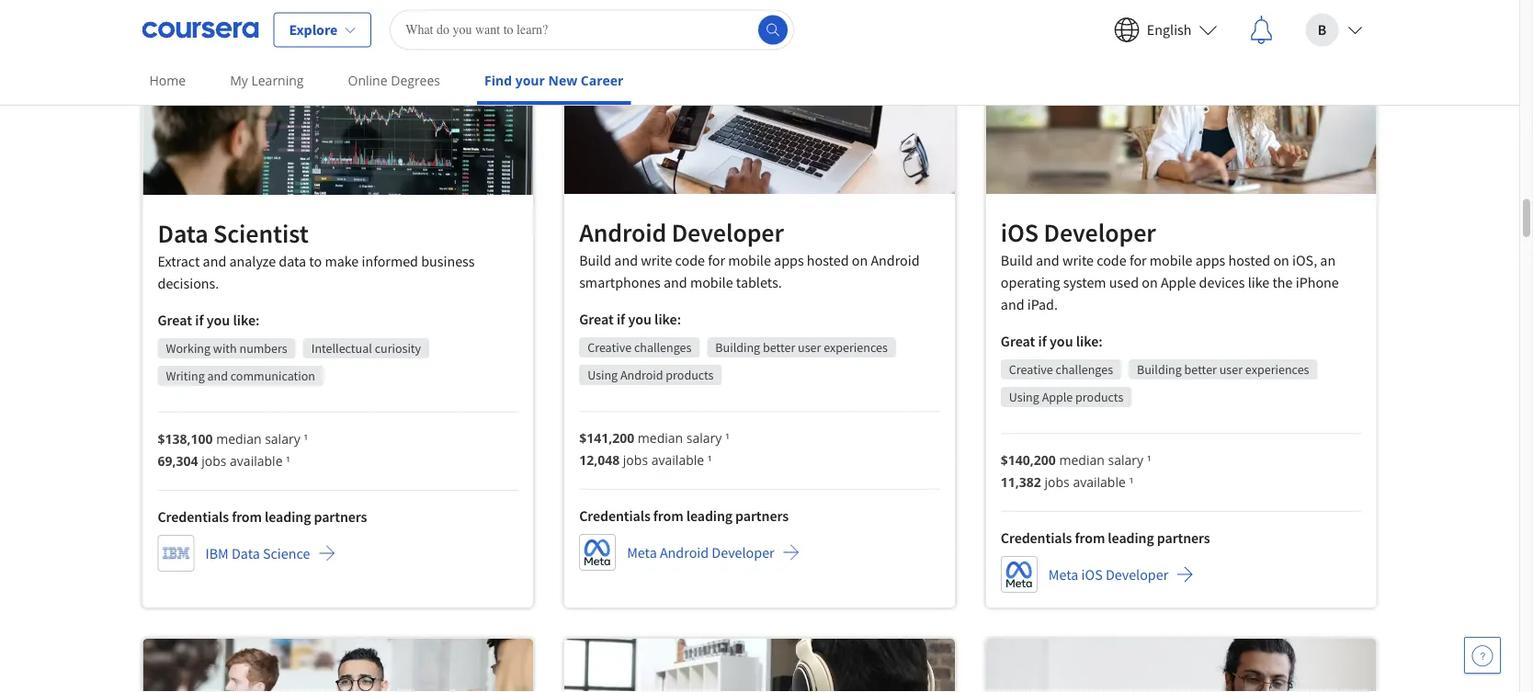 Task type: locate. For each thing, give the bounding box(es) containing it.
building better user experiences down devices
[[1137, 361, 1310, 378]]

using up $140,200
[[1009, 389, 1040, 406]]

1 vertical spatial building
[[1137, 361, 1182, 378]]

apps
[[774, 251, 804, 270], [1196, 251, 1226, 270]]

1 horizontal spatial for
[[1130, 251, 1147, 270]]

products
[[666, 367, 714, 384], [1076, 389, 1124, 406]]

available for ios
[[1073, 473, 1126, 491]]

jobs for android
[[623, 451, 648, 469]]

0 horizontal spatial using
[[588, 367, 618, 384]]

median inside $140,200 median salary ¹ 11,382 jobs available ¹
[[1060, 451, 1105, 469]]

salary inside $140,200 median salary ¹ 11,382 jobs available ¹
[[1108, 451, 1144, 469]]

0 horizontal spatial hosted
[[807, 251, 849, 270]]

great if you like: down ipad.
[[1001, 332, 1103, 350]]

like: for data
[[233, 311, 260, 329]]

0 horizontal spatial better
[[763, 339, 796, 356]]

available for data
[[230, 452, 283, 469]]

0 vertical spatial products
[[666, 367, 714, 384]]

0 horizontal spatial apps
[[774, 251, 804, 270]]

0 vertical spatial building better user experiences
[[716, 339, 888, 356]]

hosted inside android developer build and write code for mobile apps hosted on android smartphones and mobile tablets.
[[807, 251, 849, 270]]

1 vertical spatial user
[[1220, 361, 1243, 378]]

creative for android
[[588, 339, 632, 356]]

0 horizontal spatial available
[[230, 452, 283, 469]]

0 horizontal spatial write
[[641, 251, 673, 270]]

you for android
[[628, 310, 652, 328]]

available
[[652, 451, 704, 469], [230, 452, 283, 469], [1073, 473, 1126, 491]]

available right 12,048
[[652, 451, 704, 469]]

building better user experiences
[[716, 339, 888, 356], [1137, 361, 1310, 378]]

1 horizontal spatial build
[[1001, 251, 1033, 270]]

operating
[[1001, 273, 1061, 292]]

you down the smartphones
[[628, 310, 652, 328]]

jobs inside $141,200 median salary ¹ 12,048 jobs available ¹
[[623, 451, 648, 469]]

build up the smartphones
[[579, 251, 612, 270]]

salary down the communication at left bottom
[[265, 430, 300, 447]]

salary down using apple products
[[1108, 451, 1144, 469]]

1 code from the left
[[675, 251, 705, 270]]

available inside $140,200 median salary ¹ 11,382 jobs available ¹
[[1073, 473, 1126, 491]]

0 vertical spatial apple
[[1161, 273, 1197, 292]]

creative
[[588, 339, 632, 356], [1009, 361, 1054, 378]]

0 horizontal spatial from
[[232, 507, 262, 526]]

0 horizontal spatial experiences
[[824, 339, 888, 356]]

median right $138,100
[[216, 430, 262, 447]]

meta for android
[[627, 544, 657, 562]]

2 horizontal spatial median
[[1060, 451, 1105, 469]]

$138,100
[[158, 430, 213, 447]]

1 horizontal spatial great if you like:
[[579, 310, 681, 328]]

0 horizontal spatial meta
[[627, 544, 657, 562]]

on for android developer
[[852, 251, 868, 270]]

code for android
[[675, 251, 705, 270]]

mobile for android developer
[[728, 251, 771, 270]]

median
[[638, 429, 683, 447], [216, 430, 262, 447], [1060, 451, 1105, 469]]

salary inside $141,200 median salary ¹ 12,048 jobs available ¹
[[687, 429, 722, 447]]

using for ios
[[1009, 389, 1040, 406]]

great for android developer
[[579, 310, 614, 328]]

hosted inside the ios developer build and write code for mobile apps hosted on ios, an operating system used on apple devices like the iphone and ipad.
[[1229, 251, 1271, 270]]

credentials from leading partners
[[579, 507, 789, 525], [158, 507, 367, 526], [1001, 529, 1211, 547]]

mobile
[[728, 251, 771, 270], [1150, 251, 1193, 270], [690, 273, 733, 292]]

0 vertical spatial meta
[[627, 544, 657, 562]]

if down the smartphones
[[617, 310, 625, 328]]

meta ios developer link
[[1001, 556, 1195, 593]]

write up system
[[1063, 251, 1094, 270]]

1 horizontal spatial available
[[652, 451, 704, 469]]

writing
[[166, 368, 205, 384]]

mobile for ios developer
[[1150, 251, 1193, 270]]

home link
[[142, 60, 193, 101]]

from up meta android developer link
[[654, 507, 684, 525]]

scientist
[[213, 217, 309, 249]]

find your new career link
[[477, 60, 631, 105]]

0 horizontal spatial credentials from leading partners
[[158, 507, 367, 526]]

new
[[548, 72, 578, 89]]

creative up using apple products
[[1009, 361, 1054, 378]]

2 horizontal spatial available
[[1073, 473, 1126, 491]]

1 horizontal spatial challenges
[[1056, 361, 1114, 378]]

developer
[[672, 217, 784, 249], [1044, 217, 1156, 249], [712, 544, 775, 562], [1106, 566, 1169, 584]]

data right ibm
[[232, 544, 260, 563]]

0 horizontal spatial if
[[195, 311, 204, 329]]

working
[[166, 340, 211, 357]]

using up $141,200
[[588, 367, 618, 384]]

better
[[763, 339, 796, 356], [1185, 361, 1217, 378]]

communication
[[231, 368, 315, 384]]

user
[[798, 339, 821, 356], [1220, 361, 1243, 378]]

1 horizontal spatial hosted
[[1229, 251, 1271, 270]]

1 vertical spatial creative
[[1009, 361, 1054, 378]]

products for ios
[[1076, 389, 1124, 406]]

great up working
[[158, 311, 192, 329]]

great down the smartphones
[[579, 310, 614, 328]]

for for ios developer
[[1130, 251, 1147, 270]]

and down with
[[207, 368, 228, 384]]

1 vertical spatial creative challenges
[[1009, 361, 1114, 378]]

2 horizontal spatial salary
[[1108, 451, 1144, 469]]

great if you like: for data
[[158, 311, 260, 329]]

1 horizontal spatial on
[[1142, 273, 1158, 292]]

using
[[588, 367, 618, 384], [1009, 389, 1040, 406]]

meta for ios
[[1049, 566, 1079, 584]]

1 horizontal spatial great
[[579, 310, 614, 328]]

1 hosted from the left
[[807, 251, 849, 270]]

make
[[325, 252, 359, 270]]

using apple products
[[1009, 389, 1124, 406]]

0 horizontal spatial credentials
[[158, 507, 229, 526]]

code inside the ios developer build and write code for mobile apps hosted on ios, an operating system used on apple devices like the iphone and ipad.
[[1097, 251, 1127, 270]]

apple left devices
[[1161, 273, 1197, 292]]

data scientist image
[[143, 34, 533, 195]]

1 horizontal spatial user
[[1220, 361, 1243, 378]]

credentials down 12,048
[[579, 507, 651, 525]]

explore
[[289, 21, 338, 39]]

better down devices
[[1185, 361, 1217, 378]]

2 horizontal spatial leading
[[1108, 529, 1155, 547]]

1 apps from the left
[[774, 251, 804, 270]]

2 for from the left
[[1130, 251, 1147, 270]]

for inside the ios developer build and write code for mobile apps hosted on ios, an operating system used on apple devices like the iphone and ipad.
[[1130, 251, 1147, 270]]

iphone
[[1296, 273, 1340, 292]]

challenges for ios
[[1056, 361, 1114, 378]]

creative challenges up using apple products
[[1009, 361, 1114, 378]]

write inside android developer build and write code for mobile apps hosted on android smartphones and mobile tablets.
[[641, 251, 673, 270]]

0 horizontal spatial like:
[[233, 311, 260, 329]]

1 vertical spatial using
[[1009, 389, 1040, 406]]

1 horizontal spatial building better user experiences
[[1137, 361, 1310, 378]]

jobs
[[623, 451, 648, 469], [202, 452, 227, 469], [1045, 473, 1070, 491]]

using android products
[[588, 367, 714, 384]]

1 build from the left
[[579, 251, 612, 270]]

ios developer build and write code for mobile apps hosted on ios, an operating system used on apple devices like the iphone and ipad.
[[1001, 217, 1340, 314]]

0 horizontal spatial user
[[798, 339, 821, 356]]

data up the extract
[[158, 217, 208, 249]]

ibm data science link
[[158, 535, 336, 572]]

like: up using android products
[[655, 310, 681, 328]]

available right 11,382
[[1073, 473, 1126, 491]]

like:
[[655, 310, 681, 328], [233, 311, 260, 329], [1077, 332, 1103, 350]]

salary
[[687, 429, 722, 447], [265, 430, 300, 447], [1108, 451, 1144, 469]]

your
[[516, 72, 545, 89]]

challenges up using android products
[[634, 339, 692, 356]]

if for data
[[195, 311, 204, 329]]

if
[[617, 310, 625, 328], [195, 311, 204, 329], [1039, 332, 1047, 350]]

my
[[230, 72, 248, 89]]

you for ios
[[1050, 332, 1074, 350]]

apps for android developer
[[774, 251, 804, 270]]

1 horizontal spatial write
[[1063, 251, 1094, 270]]

like: for ios
[[1077, 332, 1103, 350]]

1 vertical spatial meta
[[1049, 566, 1079, 584]]

building better user experiences down tablets. on the top of the page
[[716, 339, 888, 356]]

ibm
[[206, 544, 229, 563]]

if down ipad.
[[1039, 332, 1047, 350]]

0 horizontal spatial code
[[675, 251, 705, 270]]

creative up using android products
[[588, 339, 632, 356]]

write inside the ios developer build and write code for mobile apps hosted on ios, an operating system used on apple devices like the iphone and ipad.
[[1063, 251, 1094, 270]]

2 build from the left
[[1001, 251, 1033, 270]]

2 horizontal spatial from
[[1075, 529, 1106, 547]]

online
[[348, 72, 388, 89]]

credentials from leading partners up meta ios developer
[[1001, 529, 1211, 547]]

1 horizontal spatial apps
[[1196, 251, 1226, 270]]

find your new career
[[485, 72, 624, 89]]

1 horizontal spatial experiences
[[1246, 361, 1310, 378]]

meta
[[627, 544, 657, 562], [1049, 566, 1079, 584]]

0 horizontal spatial products
[[666, 367, 714, 384]]

1 write from the left
[[641, 251, 673, 270]]

write up the smartphones
[[641, 251, 673, 270]]

2 horizontal spatial on
[[1274, 251, 1290, 270]]

0 horizontal spatial leading
[[265, 507, 311, 526]]

leading up meta ios developer
[[1108, 529, 1155, 547]]

1 horizontal spatial using
[[1009, 389, 1040, 406]]

credentials from leading partners for data
[[158, 507, 367, 526]]

leading up meta android developer
[[687, 507, 733, 525]]

1 horizontal spatial partners
[[736, 507, 789, 525]]

if for android
[[617, 310, 625, 328]]

0 vertical spatial better
[[763, 339, 796, 356]]

2 apps from the left
[[1196, 251, 1226, 270]]

mobile inside the ios developer build and write code for mobile apps hosted on ios, an operating system used on apple devices like the iphone and ipad.
[[1150, 251, 1193, 270]]

apps up tablets. on the top of the page
[[774, 251, 804, 270]]

on inside android developer build and write code for mobile apps hosted on android smartphones and mobile tablets.
[[852, 251, 868, 270]]

apps for ios developer
[[1196, 251, 1226, 270]]

1 horizontal spatial like:
[[655, 310, 681, 328]]

from for data
[[232, 507, 262, 526]]

from
[[654, 507, 684, 525], [232, 507, 262, 526], [1075, 529, 1106, 547]]

leading up science
[[265, 507, 311, 526]]

¹
[[726, 429, 730, 447], [304, 430, 308, 447], [708, 451, 712, 469], [1147, 451, 1152, 469], [286, 452, 291, 469], [1130, 473, 1134, 491]]

1 vertical spatial challenges
[[1056, 361, 1114, 378]]

credentials up ibm
[[158, 507, 229, 526]]

great
[[579, 310, 614, 328], [158, 311, 192, 329], [1001, 332, 1036, 350]]

2 horizontal spatial like:
[[1077, 332, 1103, 350]]

1 horizontal spatial better
[[1185, 361, 1217, 378]]

0 horizontal spatial you
[[207, 311, 230, 329]]

median inside $138,100 median salary ¹ 69,304 jobs available ¹
[[216, 430, 262, 447]]

1 horizontal spatial products
[[1076, 389, 1124, 406]]

data scientist extract and analyze data to make informed business decisions.
[[158, 217, 475, 292]]

1 horizontal spatial apple
[[1161, 273, 1197, 292]]

partners for android developer
[[736, 507, 789, 525]]

build up operating
[[1001, 251, 1033, 270]]

available inside $138,100 median salary ¹ 69,304 jobs available ¹
[[230, 452, 283, 469]]

median right $140,200
[[1060, 451, 1105, 469]]

apple
[[1161, 273, 1197, 292], [1042, 389, 1073, 406]]

build inside android developer build and write code for mobile apps hosted on android smartphones and mobile tablets.
[[579, 251, 612, 270]]

credentials
[[579, 507, 651, 525], [158, 507, 229, 526], [1001, 529, 1073, 547]]

1 vertical spatial building better user experiences
[[1137, 361, 1310, 378]]

0 horizontal spatial data
[[158, 217, 208, 249]]

1 horizontal spatial building
[[1137, 361, 1182, 378]]

1 for from the left
[[708, 251, 725, 270]]

median inside $141,200 median salary ¹ 12,048 jobs available ¹
[[638, 429, 683, 447]]

1 horizontal spatial code
[[1097, 251, 1127, 270]]

None search field
[[390, 10, 795, 50]]

1 horizontal spatial ios
[[1082, 566, 1103, 584]]

0 horizontal spatial creative challenges
[[588, 339, 692, 356]]

0 vertical spatial building
[[716, 339, 761, 356]]

build inside the ios developer build and write code for mobile apps hosted on ios, an operating system used on apple devices like the iphone and ipad.
[[1001, 251, 1033, 270]]

jobs right 12,048
[[623, 451, 648, 469]]

1 horizontal spatial salary
[[687, 429, 722, 447]]

0 horizontal spatial challenges
[[634, 339, 692, 356]]

jobs right 11,382
[[1045, 473, 1070, 491]]

challenges
[[634, 339, 692, 356], [1056, 361, 1114, 378]]

0 horizontal spatial creative
[[588, 339, 632, 356]]

you down ipad.
[[1050, 332, 1074, 350]]

2 horizontal spatial if
[[1039, 332, 1047, 350]]

experiences
[[824, 339, 888, 356], [1246, 361, 1310, 378]]

0 vertical spatial creative challenges
[[588, 339, 692, 356]]

1 horizontal spatial creative challenges
[[1009, 361, 1114, 378]]

degrees
[[391, 72, 440, 89]]

available right 69,304
[[230, 452, 283, 469]]

working with numbers
[[166, 340, 288, 357]]

0 vertical spatial ios
[[1001, 217, 1039, 249]]

1 vertical spatial ios
[[1082, 566, 1103, 584]]

2 horizontal spatial jobs
[[1045, 473, 1070, 491]]

business
[[421, 252, 475, 270]]

1 horizontal spatial from
[[654, 507, 684, 525]]

0 horizontal spatial building
[[716, 339, 761, 356]]

creative challenges for android
[[588, 339, 692, 356]]

if up working
[[195, 311, 204, 329]]

great for ios developer
[[1001, 332, 1036, 350]]

69,304
[[158, 452, 198, 469]]

devices
[[1200, 273, 1245, 292]]

salary down using android products
[[687, 429, 722, 447]]

building better user experiences for android developer
[[716, 339, 888, 356]]

better down tablets. on the top of the page
[[763, 339, 796, 356]]

median for data
[[216, 430, 262, 447]]

2 code from the left
[[1097, 251, 1127, 270]]

1 horizontal spatial you
[[628, 310, 652, 328]]

0 vertical spatial challenges
[[634, 339, 692, 356]]

credentials from leading partners up meta android developer link
[[579, 507, 789, 525]]

informed
[[362, 252, 418, 270]]

you
[[628, 310, 652, 328], [207, 311, 230, 329], [1050, 332, 1074, 350]]

great if you like: up with
[[158, 311, 260, 329]]

write
[[641, 251, 673, 270], [1063, 251, 1094, 270]]

2 horizontal spatial partners
[[1157, 529, 1211, 547]]

and up decisions.
[[203, 252, 226, 270]]

credentials down 11,382
[[1001, 529, 1073, 547]]

you for data
[[207, 311, 230, 329]]

salary for data scientist
[[265, 430, 300, 447]]

salary for ios developer
[[1108, 451, 1144, 469]]

building
[[716, 339, 761, 356], [1137, 361, 1182, 378]]

you up with
[[207, 311, 230, 329]]

0 horizontal spatial salary
[[265, 430, 300, 447]]

jobs right 69,304
[[202, 452, 227, 469]]

build
[[579, 251, 612, 270], [1001, 251, 1033, 270]]

2 write from the left
[[1063, 251, 1094, 270]]

on
[[852, 251, 868, 270], [1274, 251, 1290, 270], [1142, 273, 1158, 292]]

salary inside $138,100 median salary ¹ 69,304 jobs available ¹
[[265, 430, 300, 447]]

for inside android developer build and write code for mobile apps hosted on android smartphones and mobile tablets.
[[708, 251, 725, 270]]

write for android
[[641, 251, 673, 270]]

0 horizontal spatial building better user experiences
[[716, 339, 888, 356]]

credentials from leading partners up ibm data science
[[158, 507, 367, 526]]

better for ios developer
[[1185, 361, 1217, 378]]

1 vertical spatial products
[[1076, 389, 1124, 406]]

coursera image
[[142, 15, 259, 45]]

learning
[[251, 72, 304, 89]]

available for android
[[652, 451, 704, 469]]

0 horizontal spatial build
[[579, 251, 612, 270]]

jobs inside $140,200 median salary ¹ 11,382 jobs available ¹
[[1045, 473, 1070, 491]]

0 horizontal spatial on
[[852, 251, 868, 270]]

like: up numbers
[[233, 311, 260, 329]]

code
[[675, 251, 705, 270], [1097, 251, 1127, 270]]

0 horizontal spatial ios
[[1001, 217, 1039, 249]]

2 horizontal spatial great
[[1001, 332, 1036, 350]]

0 vertical spatial using
[[588, 367, 618, 384]]

2 horizontal spatial credentials
[[1001, 529, 1073, 547]]

from up meta ios developer link at bottom right
[[1075, 529, 1106, 547]]

intellectual curiosity
[[311, 340, 421, 357]]

apple up $140,200
[[1042, 389, 1073, 406]]

challenges up using apple products
[[1056, 361, 1114, 378]]

apps inside android developer build and write code for mobile apps hosted on android smartphones and mobile tablets.
[[774, 251, 804, 270]]

great if you like: down the smartphones
[[579, 310, 681, 328]]

leading
[[687, 507, 733, 525], [265, 507, 311, 526], [1108, 529, 1155, 547]]

1 horizontal spatial credentials
[[579, 507, 651, 525]]

hosted
[[807, 251, 849, 270], [1229, 251, 1271, 270]]

like: down system
[[1077, 332, 1103, 350]]

1 horizontal spatial meta
[[1049, 566, 1079, 584]]

products up $141,200 median salary ¹ 12,048 jobs available ¹
[[666, 367, 714, 384]]

0 vertical spatial data
[[158, 217, 208, 249]]

partners
[[736, 507, 789, 525], [314, 507, 367, 526], [1157, 529, 1211, 547]]

developer inside android developer build and write code for mobile apps hosted on android smartphones and mobile tablets.
[[672, 217, 784, 249]]

better for android developer
[[763, 339, 796, 356]]

b button
[[1291, 0, 1378, 59]]

code inside android developer build and write code for mobile apps hosted on android smartphones and mobile tablets.
[[675, 251, 705, 270]]

1 vertical spatial experiences
[[1246, 361, 1310, 378]]

products up $140,200 median salary ¹ 11,382 jobs available ¹
[[1076, 389, 1124, 406]]

great down ipad.
[[1001, 332, 1036, 350]]

ibm data science
[[206, 544, 310, 563]]

2 hosted from the left
[[1229, 251, 1271, 270]]

home
[[149, 72, 186, 89]]

2 horizontal spatial great if you like:
[[1001, 332, 1103, 350]]

jobs inside $138,100 median salary ¹ 69,304 jobs available ¹
[[202, 452, 227, 469]]

for for android developer
[[708, 251, 725, 270]]

for
[[708, 251, 725, 270], [1130, 251, 1147, 270]]

science
[[263, 544, 310, 563]]

build for ios
[[1001, 251, 1033, 270]]

0 horizontal spatial great
[[158, 311, 192, 329]]

available inside $141,200 median salary ¹ 12,048 jobs available ¹
[[652, 451, 704, 469]]

0 horizontal spatial for
[[708, 251, 725, 270]]

developer inside the ios developer build and write code for mobile apps hosted on ios, an operating system used on apple devices like the iphone and ipad.
[[1044, 217, 1156, 249]]

creative challenges up using android products
[[588, 339, 692, 356]]

apps inside the ios developer build and write code for mobile apps hosted on ios, an operating system used on apple devices like the iphone and ipad.
[[1196, 251, 1226, 270]]

2 horizontal spatial credentials from leading partners
[[1001, 529, 1211, 547]]

find
[[485, 72, 512, 89]]

leading for data scientist
[[265, 507, 311, 526]]

0 horizontal spatial great if you like:
[[158, 311, 260, 329]]

credentials from leading partners for ios
[[1001, 529, 1211, 547]]

1 horizontal spatial leading
[[687, 507, 733, 525]]

$140,200 median salary ¹ 11,382 jobs available ¹
[[1001, 451, 1152, 491]]

apps up devices
[[1196, 251, 1226, 270]]

credentials for ios
[[1001, 529, 1073, 547]]

median right $141,200
[[638, 429, 683, 447]]

creative for ios
[[1009, 361, 1054, 378]]

0 vertical spatial creative
[[588, 339, 632, 356]]

from up ibm data science link
[[232, 507, 262, 526]]

user for android developer
[[798, 339, 821, 356]]

1 vertical spatial data
[[232, 544, 260, 563]]



Task type: vqa. For each thing, say whether or not it's contained in the screenshot.


Task type: describe. For each thing, give the bounding box(es) containing it.
meta android developer link
[[579, 534, 801, 571]]

from for ios
[[1075, 529, 1106, 547]]

$141,200 median salary ¹ 12,048 jobs available ¹
[[579, 429, 730, 469]]

decisions.
[[158, 274, 219, 292]]

data inside data scientist extract and analyze data to make informed business decisions.
[[158, 217, 208, 249]]

data
[[279, 252, 306, 270]]

smartphones
[[579, 273, 661, 292]]

intellectual
[[311, 340, 372, 357]]

great if you like: for ios
[[1001, 332, 1103, 350]]

credentials for android
[[579, 507, 651, 525]]

1 vertical spatial apple
[[1042, 389, 1073, 406]]

products for android
[[666, 367, 714, 384]]

meta android developer
[[627, 544, 775, 562]]

leading for ios developer
[[1108, 529, 1155, 547]]

and up operating
[[1036, 251, 1060, 270]]

ios,
[[1293, 251, 1318, 270]]

ios inside meta ios developer link
[[1082, 566, 1103, 584]]

great if you like: for android
[[579, 310, 681, 328]]

median for ios
[[1060, 451, 1105, 469]]

jobs for data
[[202, 452, 227, 469]]

credentials for data
[[158, 507, 229, 526]]

12,048
[[579, 451, 620, 469]]

and down operating
[[1001, 295, 1025, 314]]

experiences for android developer
[[824, 339, 888, 356]]

career
[[581, 72, 624, 89]]

b
[[1318, 21, 1327, 39]]

leading for android developer
[[687, 507, 733, 525]]

my learning link
[[223, 60, 311, 101]]

on for ios developer
[[1274, 251, 1290, 270]]

building for android developer
[[716, 339, 761, 356]]

building better user experiences for ios developer
[[1137, 361, 1310, 378]]

using for android
[[588, 367, 618, 384]]

and up the smartphones
[[615, 251, 638, 270]]

analyze
[[229, 252, 276, 270]]

experiences for ios developer
[[1246, 361, 1310, 378]]

code for ios
[[1097, 251, 1127, 270]]

help center image
[[1472, 645, 1494, 667]]

creative challenges for ios
[[1009, 361, 1114, 378]]

apple inside the ios developer build and write code for mobile apps hosted on ios, an operating system used on apple devices like the iphone and ipad.
[[1161, 273, 1197, 292]]

median for android
[[638, 429, 683, 447]]

numbers
[[240, 340, 288, 357]]

english
[[1147, 21, 1192, 39]]

android developer build and write code for mobile apps hosted on android smartphones and mobile tablets.
[[579, 217, 920, 292]]

ios inside the ios developer build and write code for mobile apps hosted on ios, an operating system used on apple devices like the iphone and ipad.
[[1001, 217, 1039, 249]]

11,382
[[1001, 473, 1042, 491]]

online degrees link
[[341, 60, 448, 101]]

write for ios
[[1063, 251, 1094, 270]]

used
[[1110, 273, 1139, 292]]

meta ios developer
[[1049, 566, 1169, 584]]

1 horizontal spatial data
[[232, 544, 260, 563]]

extract
[[158, 252, 200, 270]]

like: for android
[[655, 310, 681, 328]]

credentials from leading partners for android
[[579, 507, 789, 525]]

$138,100 median salary ¹ 69,304 jobs available ¹
[[158, 430, 308, 469]]

hosted for ios developer
[[1229, 251, 1271, 270]]

with
[[213, 340, 237, 357]]

build for android
[[579, 251, 612, 270]]

partners for data scientist
[[314, 507, 367, 526]]

ipad.
[[1028, 295, 1058, 314]]

the
[[1273, 273, 1293, 292]]

hosted for android developer
[[807, 251, 849, 270]]

building for ios developer
[[1137, 361, 1182, 378]]

system
[[1064, 273, 1107, 292]]

english button
[[1100, 0, 1233, 59]]

challenges for android
[[634, 339, 692, 356]]

user for ios developer
[[1220, 361, 1243, 378]]

like
[[1248, 273, 1270, 292]]

tablets.
[[736, 273, 782, 292]]

jobs for ios
[[1045, 473, 1070, 491]]

curiosity
[[375, 340, 421, 357]]

writing and communication
[[166, 368, 315, 384]]

$140,200
[[1001, 451, 1056, 469]]

salary for android developer
[[687, 429, 722, 447]]

and inside data scientist extract and analyze data to make informed business decisions.
[[203, 252, 226, 270]]

$141,200
[[579, 429, 635, 447]]

if for ios
[[1039, 332, 1047, 350]]

and right the smartphones
[[664, 273, 688, 292]]

an
[[1321, 251, 1336, 270]]

What do you want to learn? text field
[[390, 10, 795, 50]]

partners for ios developer
[[1157, 529, 1211, 547]]

from for android
[[654, 507, 684, 525]]

explore button
[[274, 12, 372, 47]]

to
[[309, 252, 322, 270]]

my learning
[[230, 72, 304, 89]]

great for data scientist
[[158, 311, 192, 329]]

online degrees
[[348, 72, 440, 89]]



